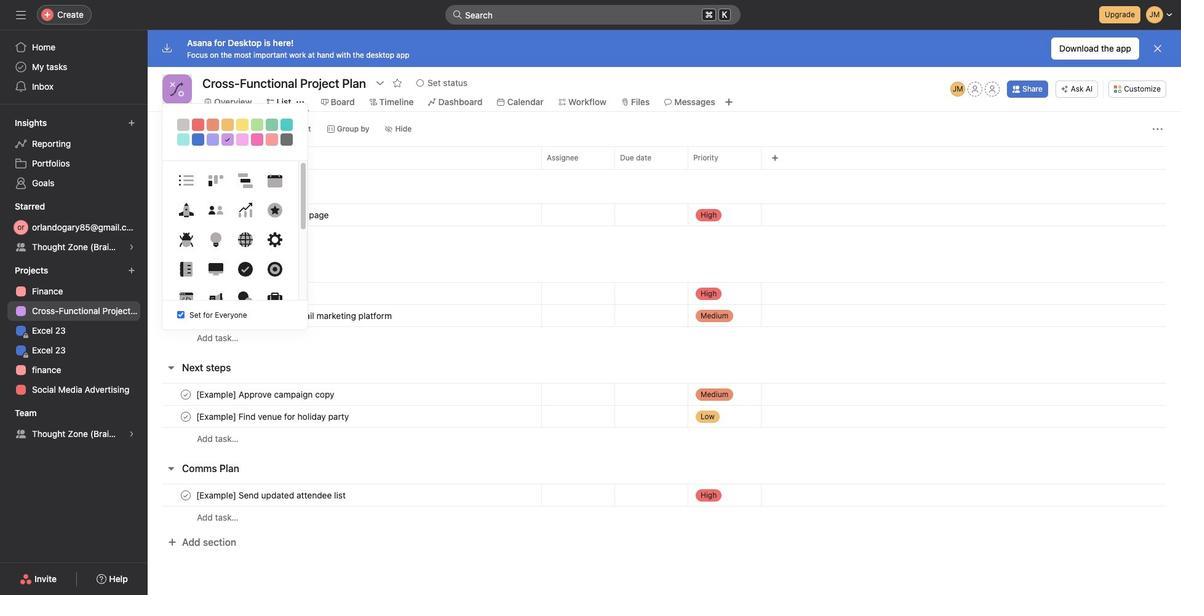 Task type: describe. For each thing, give the bounding box(es) containing it.
see details, thought zone (brainstorm space) image
[[128, 244, 135, 251]]

mark complete checkbox for task name text box inside the [example] finalize budget cell
[[179, 287, 193, 301]]

task name text field for [example] evaluate new email marketing platform cell
[[194, 310, 396, 322]]

collapse task list for this group image for header next steps tree grid
[[166, 363, 176, 373]]

computer image
[[208, 262, 223, 277]]

html image
[[179, 292, 194, 307]]

mark complete image
[[179, 488, 193, 503]]

new insights image
[[128, 119, 135, 127]]

tab actions image
[[296, 98, 304, 106]]

chat bubbles image
[[238, 292, 253, 307]]

check image
[[238, 262, 253, 277]]

mark complete checkbox for [example] evaluate new email marketing platform cell
[[179, 309, 193, 324]]

task name text field for mark complete icon inside [example] finalize budget cell
[[194, 288, 303, 300]]

people image
[[208, 203, 223, 218]]

rocket image
[[179, 203, 194, 218]]

[example] approve campaign copy cell
[[148, 384, 542, 406]]

notebook image
[[179, 262, 194, 277]]

add to starred image
[[393, 78, 403, 88]]

board image
[[208, 174, 223, 188]]

task name text field for mark complete icon inside [example] find venue for holiday party cell
[[194, 411, 353, 423]]

show options image
[[376, 78, 385, 88]]

starred element
[[0, 196, 148, 260]]

[example] finalize budget cell
[[148, 283, 542, 305]]

globe image
[[238, 233, 253, 247]]

briefcase image
[[267, 292, 282, 307]]

task name text field for [example] send updated attendee list cell
[[194, 490, 350, 502]]

mark complete image for mark complete option inside [example] evaluate new email marketing platform cell
[[179, 309, 193, 324]]

dismiss image
[[1154, 44, 1164, 54]]

[example] find venue for holiday party cell
[[148, 406, 542, 428]]

header next steps tree grid
[[148, 384, 1182, 451]]

mark complete image for mark complete option in [example] approve campaign copy cell
[[179, 388, 193, 402]]

mark complete checkbox for task name text box inside the [example] find venue for holiday party cell
[[179, 410, 193, 424]]

[example] redesign landing page cell
[[148, 204, 542, 227]]

graph image
[[238, 203, 253, 218]]

add field image
[[772, 155, 779, 162]]

manage project members image
[[951, 82, 966, 97]]

header milestones tree grid
[[148, 283, 1182, 350]]

list image
[[179, 174, 194, 188]]

mark complete image inside [example] finalize budget cell
[[179, 287, 193, 301]]



Task type: vqa. For each thing, say whether or not it's contained in the screenshot.
the "Name"
no



Task type: locate. For each thing, give the bounding box(es) containing it.
1 vertical spatial task name text field
[[194, 490, 350, 502]]

2 mark complete checkbox from the top
[[179, 410, 193, 424]]

row
[[148, 147, 1182, 169], [163, 169, 1167, 170], [148, 204, 1182, 227], [148, 226, 1182, 249], [148, 283, 1182, 305], [148, 305, 1182, 328], [148, 327, 1182, 350], [148, 384, 1182, 406], [148, 406, 1182, 428], [148, 428, 1182, 451], [148, 484, 1182, 507], [148, 507, 1182, 529]]

task name text field inside [example] approve campaign copy cell
[[194, 389, 338, 401]]

mark complete checkbox for task name text field inside [example] send updated attendee list cell
[[179, 488, 193, 503]]

header comms plan tree grid
[[148, 484, 1182, 529]]

more actions image
[[1154, 124, 1164, 134]]

task name text field inside [example] evaluate new email marketing platform cell
[[194, 310, 396, 322]]

collapse task list for this group image for header comms plan tree grid on the bottom
[[166, 464, 176, 474]]

mark complete checkbox inside [example] send updated attendee list cell
[[179, 488, 193, 503]]

mark complete checkbox for [example] approve campaign copy cell
[[179, 388, 193, 402]]

0 vertical spatial mark complete checkbox
[[179, 287, 193, 301]]

1 collapse task list for this group image from the top
[[166, 363, 176, 373]]

insights element
[[0, 112, 148, 196]]

mark complete checkbox inside [example] approve campaign copy cell
[[179, 388, 193, 402]]

Mark complete checkbox
[[179, 287, 193, 301], [179, 410, 193, 424], [179, 488, 193, 503]]

task name text field inside [example] send updated attendee list cell
[[194, 490, 350, 502]]

[example] send updated attendee list cell
[[148, 484, 542, 507]]

mark complete image
[[179, 208, 193, 223], [179, 287, 193, 301], [179, 309, 193, 324], [179, 388, 193, 402], [179, 410, 193, 424]]

Task name text field
[[194, 310, 396, 322], [194, 490, 350, 502]]

megaphone image
[[208, 292, 223, 307]]

mark complete checkbox for '[example] redesign landing page' cell on the left
[[179, 208, 193, 223]]

new project or portfolio image
[[128, 267, 135, 275]]

1 task name text field from the top
[[194, 209, 333, 221]]

task name text field for mark complete icon within [example] approve campaign copy cell
[[194, 389, 338, 401]]

gear image
[[267, 233, 282, 247]]

1 mark complete checkbox from the top
[[179, 287, 193, 301]]

mark complete image inside [example] evaluate new email marketing platform cell
[[179, 309, 193, 324]]

4 task name text field from the top
[[194, 411, 353, 423]]

star image
[[267, 203, 282, 218]]

3 mark complete image from the top
[[179, 309, 193, 324]]

mark complete checkbox inside '[example] redesign landing page' cell
[[179, 208, 193, 223]]

5 mark complete image from the top
[[179, 410, 193, 424]]

2 vertical spatial mark complete checkbox
[[179, 488, 193, 503]]

bug image
[[179, 233, 194, 247]]

0 vertical spatial collapse task list for this group image
[[166, 363, 176, 373]]

task name text field inside [example] find venue for holiday party cell
[[194, 411, 353, 423]]

1 mark complete checkbox from the top
[[179, 208, 193, 223]]

4 mark complete image from the top
[[179, 388, 193, 402]]

mark complete checkbox inside [example] find venue for holiday party cell
[[179, 410, 193, 424]]

projects element
[[0, 260, 148, 403]]

mark complete image inside '[example] redesign landing page' cell
[[179, 208, 193, 223]]

mark complete image for mark complete option within '[example] redesign landing page' cell
[[179, 208, 193, 223]]

prominent image
[[453, 10, 463, 20]]

None text field
[[199, 72, 369, 94]]

collapse task list for this group image
[[166, 363, 176, 373], [166, 464, 176, 474]]

None checkbox
[[177, 312, 185, 319]]

timeline image
[[238, 174, 253, 188]]

[example] evaluate new email marketing platform cell
[[148, 305, 542, 328]]

teams element
[[0, 403, 148, 447]]

task name text field for mark complete icon in the '[example] redesign landing page' cell
[[194, 209, 333, 221]]

0 vertical spatial task name text field
[[194, 310, 396, 322]]

target image
[[267, 262, 282, 277]]

1 vertical spatial collapse task list for this group image
[[166, 464, 176, 474]]

mark complete checkbox inside [example] evaluate new email marketing platform cell
[[179, 309, 193, 324]]

2 collapse task list for this group image from the top
[[166, 464, 176, 474]]

line_and_symbols image
[[170, 82, 185, 97]]

0 vertical spatial mark complete checkbox
[[179, 208, 193, 223]]

mark complete image inside [example] find venue for holiday party cell
[[179, 410, 193, 424]]

3 mark complete checkbox from the top
[[179, 488, 193, 503]]

2 vertical spatial mark complete checkbox
[[179, 388, 193, 402]]

mark complete checkbox inside [example] finalize budget cell
[[179, 287, 193, 301]]

header planning tree grid
[[148, 204, 1182, 249]]

None field
[[446, 5, 741, 25]]

task name text field inside [example] finalize budget cell
[[194, 288, 303, 300]]

Mark complete checkbox
[[179, 208, 193, 223], [179, 309, 193, 324], [179, 388, 193, 402]]

1 task name text field from the top
[[194, 310, 396, 322]]

1 vertical spatial mark complete checkbox
[[179, 410, 193, 424]]

global element
[[0, 30, 148, 104]]

2 mark complete image from the top
[[179, 287, 193, 301]]

calendar image
[[267, 174, 282, 188]]

add tab image
[[724, 97, 734, 107]]

2 task name text field from the top
[[194, 490, 350, 502]]

Task name text field
[[194, 209, 333, 221], [194, 288, 303, 300], [194, 389, 338, 401], [194, 411, 353, 423]]

3 mark complete checkbox from the top
[[179, 388, 193, 402]]

2 task name text field from the top
[[194, 288, 303, 300]]

3 task name text field from the top
[[194, 389, 338, 401]]

1 vertical spatial mark complete checkbox
[[179, 309, 193, 324]]

2 mark complete checkbox from the top
[[179, 309, 193, 324]]

hide sidebar image
[[16, 10, 26, 20]]

Search tasks, projects, and more text field
[[446, 5, 741, 25]]

light bulb image
[[208, 233, 223, 247]]

mark complete image inside [example] approve campaign copy cell
[[179, 388, 193, 402]]

see details, thought zone (brainstorm space) image
[[128, 431, 135, 438]]

1 mark complete image from the top
[[179, 208, 193, 223]]

task name text field inside '[example] redesign landing page' cell
[[194, 209, 333, 221]]



